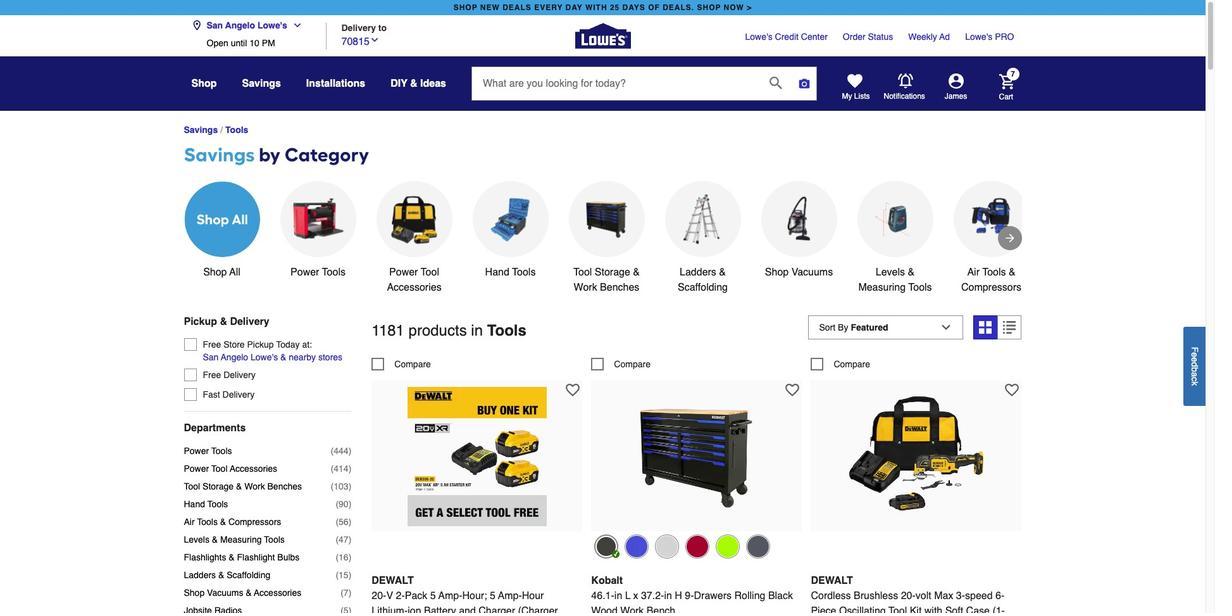 Task type: vqa. For each thing, say whether or not it's contained in the screenshot.


Task type: describe. For each thing, give the bounding box(es) containing it.
red image
[[686, 535, 710, 559]]

day
[[566, 3, 583, 12]]

power tool accessories image
[[389, 194, 440, 245]]

vacuums for shop vacuums & accessories
[[207, 588, 243, 598]]

flashlight
[[237, 552, 275, 563]]

v
[[387, 590, 393, 602]]

savings for savings / tools
[[184, 125, 218, 135]]

bulbs
[[278, 552, 300, 563]]

compressors inside button
[[962, 282, 1022, 293]]

chevron down image
[[287, 20, 303, 30]]

savings button
[[242, 72, 281, 95]]

Search Query text field
[[472, 67, 760, 100]]

store
[[224, 340, 245, 350]]

1 horizontal spatial 7
[[1011, 70, 1016, 79]]

weekly ad link
[[909, 30, 951, 43]]

& inside levels & measuring tools
[[908, 267, 915, 278]]

ideas
[[421, 78, 446, 89]]

) for ( 103 )
[[349, 481, 352, 492]]

tool inside dewalt cordless brushless 20-volt max 3-speed 6- piece oscillating tool kit with soft case (1
[[889, 605, 908, 613]]

power inside power tool accessories
[[390, 267, 418, 278]]

pack
[[405, 590, 428, 602]]

order
[[843, 32, 866, 42]]

h
[[675, 590, 683, 602]]

tools inside savings / tools
[[226, 125, 249, 135]]

pro
[[996, 32, 1015, 42]]

vacuums for shop vacuums
[[792, 267, 834, 278]]

1 vertical spatial levels
[[184, 535, 210, 545]]

shop vacuums button
[[762, 181, 838, 280]]

tools link
[[226, 125, 249, 135]]

5013467719 element
[[592, 358, 651, 371]]

james button
[[926, 73, 987, 101]]

kobalt 46.1-in l x 37.2-in h 9-drawers rolling black wood work bench image
[[628, 387, 767, 526]]

kobalt
[[592, 575, 623, 586]]

in for products
[[471, 322, 483, 340]]

air tools & compressors image
[[967, 194, 1017, 245]]

shop for shop
[[192, 78, 217, 89]]

shop vacuums
[[766, 267, 834, 278]]

) for ( 15 )
[[349, 570, 352, 580]]

lowe's home improvement cart image
[[1000, 74, 1015, 89]]

0 horizontal spatial hand
[[184, 499, 205, 509]]

compare for 5013467719 element
[[615, 359, 651, 369]]

( 444 )
[[331, 446, 352, 456]]

1 amp- from the left
[[439, 590, 463, 602]]

blue image
[[625, 535, 649, 559]]

( for 16
[[336, 552, 339, 563]]

1 vertical spatial air tools & compressors
[[184, 517, 281, 527]]

) for ( 7 )
[[349, 588, 352, 598]]

( 47 )
[[336, 535, 352, 545]]

camera image
[[799, 77, 811, 90]]

dewalt cordless brushless 20-volt max 3-speed 6- piece oscillating tool kit with soft case (1
[[812, 575, 1006, 613]]

delivery down free delivery
[[223, 390, 255, 400]]

( 103 )
[[331, 481, 352, 492]]

of
[[649, 3, 660, 12]]

nearby
[[289, 352, 316, 362]]

& inside tool storage & work benches
[[633, 267, 640, 278]]

shop for shop vacuums
[[766, 267, 789, 278]]

/
[[221, 125, 223, 135]]

2 e from the top
[[1191, 357, 1201, 362]]

2 amp- from the left
[[498, 590, 522, 602]]

x
[[634, 590, 639, 602]]

1 vertical spatial levels & measuring tools
[[184, 535, 285, 545]]

shop all
[[203, 267, 241, 278]]

weekly ad
[[909, 32, 951, 42]]

notifications
[[884, 92, 926, 101]]

1 5 from the left
[[431, 590, 436, 602]]

1002680850 element
[[812, 358, 871, 371]]

shop all button
[[184, 181, 260, 280]]

now
[[724, 3, 745, 12]]

chevron down image
[[370, 35, 380, 45]]

20- inside the dewalt 20-v 2-pack 5 amp-hour; 5 amp-hour lithium-ion battery and charger (charge
[[372, 590, 387, 602]]

1 vertical spatial accessories
[[230, 464, 277, 474]]

savings / tools
[[184, 125, 249, 135]]

1 vertical spatial measuring
[[220, 535, 262, 545]]

& inside the air tools & compressors
[[1009, 267, 1016, 278]]

pm
[[262, 38, 275, 48]]

hand tools button
[[473, 181, 549, 280]]

max
[[935, 590, 954, 602]]

2-
[[396, 590, 405, 602]]

kobalt 46.1-in l x 37.2-in h 9-drawers rolling black wood work bench
[[592, 575, 794, 613]]

37.2-
[[641, 590, 665, 602]]

levels inside button
[[876, 267, 906, 278]]

( 16 )
[[336, 552, 352, 563]]

hand inside button
[[485, 267, 510, 278]]

f e e d b a c k button
[[1184, 327, 1206, 406]]

black image
[[595, 535, 619, 559]]

volt
[[916, 590, 932, 602]]

piece
[[812, 605, 837, 613]]

lowe's home improvement notification center image
[[898, 73, 914, 89]]

power tool accessories inside "button"
[[387, 267, 442, 293]]

departments
[[184, 423, 246, 434]]

san angelo lowe's
[[207, 20, 287, 30]]

scaffolding inside button
[[678, 282, 728, 293]]

1 vertical spatial air
[[184, 517, 195, 527]]

l
[[626, 590, 631, 602]]

order status link
[[843, 30, 894, 43]]

3-
[[957, 590, 966, 602]]

open
[[207, 38, 228, 48]]

f e e d b a c k
[[1191, 347, 1201, 386]]

angelo for san angelo lowe's
[[225, 20, 255, 30]]

15
[[339, 570, 349, 580]]

90
[[339, 499, 349, 509]]

lithium-
[[372, 605, 408, 613]]

>
[[747, 3, 753, 12]]

shop for shop vacuums & accessories
[[184, 588, 205, 598]]

lowe's up pm
[[258, 20, 287, 30]]

diy & ideas
[[391, 78, 446, 89]]

flashlights
[[184, 552, 226, 563]]

free delivery
[[203, 370, 256, 380]]

cordless
[[812, 590, 852, 602]]

tool inside power tool accessories "button"
[[421, 267, 439, 278]]

) for ( 90 )
[[349, 499, 352, 509]]

0 horizontal spatial tool storage & work benches
[[184, 481, 302, 492]]

free for free delivery
[[203, 370, 221, 380]]

every
[[535, 3, 563, 12]]

hand tools inside button
[[485, 267, 536, 278]]

) for ( 444 )
[[349, 446, 352, 456]]

k
[[1191, 381, 1201, 386]]

delivery up 70815
[[342, 22, 376, 33]]

) for ( 47 )
[[349, 535, 352, 545]]

in for 46.1-
[[615, 590, 623, 602]]

delivery up fast delivery
[[224, 370, 256, 380]]

d
[[1191, 362, 1201, 367]]

dewalt 20-v 2-pack 5 amp-hour; 5 amp-hour lithium-ion battery and charger (charge
[[372, 575, 558, 613]]

status
[[869, 32, 894, 42]]

speed
[[966, 590, 993, 602]]

order status
[[843, 32, 894, 42]]

shop new deals every day with 25 days of deals. shop now > link
[[451, 0, 755, 15]]

case
[[967, 605, 990, 613]]

power tools inside button
[[291, 267, 346, 278]]

( 15 )
[[336, 570, 352, 580]]

) for ( 16 )
[[349, 552, 352, 563]]

shop all image
[[184, 181, 260, 257]]

9-
[[685, 590, 694, 602]]

( for 7
[[341, 588, 344, 598]]

) for ( 414 )
[[349, 464, 352, 474]]

dewalt for 20-
[[372, 575, 414, 586]]

2 vertical spatial accessories
[[254, 588, 302, 598]]

1181
[[372, 322, 405, 340]]

hour;
[[463, 590, 487, 602]]

days
[[623, 3, 646, 12]]

( for 103
[[331, 481, 334, 492]]

air tools & compressors button
[[954, 181, 1030, 295]]

lowe's pro link
[[966, 30, 1015, 43]]

heart outline image
[[566, 383, 580, 397]]

san angelo lowe's & nearby stores button
[[203, 351, 343, 364]]

my
[[843, 92, 853, 101]]



Task type: locate. For each thing, give the bounding box(es) containing it.
lowe's left credit
[[746, 32, 773, 42]]

in right products
[[471, 322, 483, 340]]

shop left now
[[698, 3, 722, 12]]

5 up battery
[[431, 590, 436, 602]]

accessories down bulbs
[[254, 588, 302, 598]]

air tools & compressors down arrow right icon
[[962, 267, 1022, 293]]

( for 90
[[336, 499, 339, 509]]

free up fast
[[203, 370, 221, 380]]

hand up flashlights
[[184, 499, 205, 509]]

power tools
[[291, 267, 346, 278], [184, 446, 232, 456]]

1 horizontal spatial ladders
[[680, 267, 717, 278]]

0 vertical spatial compressors
[[962, 282, 1022, 293]]

bench
[[647, 605, 676, 613]]

wood
[[592, 605, 618, 613]]

0 horizontal spatial 5
[[431, 590, 436, 602]]

( for 15
[[336, 570, 339, 580]]

1 vertical spatial savings
[[184, 125, 218, 135]]

) down ( 90 )
[[349, 517, 352, 527]]

location image
[[192, 20, 202, 30]]

1 horizontal spatial savings
[[242, 78, 281, 89]]

1 dewalt from the left
[[372, 575, 414, 586]]

dewalt for cordless
[[812, 575, 854, 586]]

hand tools down hand tools image on the left top
[[485, 267, 536, 278]]

fast
[[203, 390, 220, 400]]

0 horizontal spatial power tool accessories
[[184, 464, 277, 474]]

pickup
[[184, 316, 217, 328], [247, 340, 274, 350]]

gray image
[[747, 535, 771, 559]]

ad
[[940, 32, 951, 42]]

0 vertical spatial san
[[207, 20, 223, 30]]

2 5 from the left
[[490, 590, 496, 602]]

today
[[276, 340, 300, 350]]

0 horizontal spatial work
[[245, 481, 265, 492]]

1 vertical spatial ladders
[[184, 570, 216, 580]]

( for 414
[[331, 464, 334, 474]]

dewalt inside dewalt cordless brushless 20-volt max 3-speed 6- piece oscillating tool kit with soft case (1
[[812, 575, 854, 586]]

1 vertical spatial ladders & scaffolding
[[184, 570, 271, 580]]

levels & measuring tools up the flashlights & flashlight bulbs
[[184, 535, 285, 545]]

7 ) from the top
[[349, 552, 352, 563]]

levels & measuring tools down levels & measuring tools image
[[859, 267, 933, 293]]

c
[[1191, 377, 1201, 381]]

power tool accessories button
[[376, 181, 452, 295]]

pickup up the san angelo lowe's & nearby stores
[[247, 340, 274, 350]]

work inside "kobalt 46.1-in l x 37.2-in h 9-drawers rolling black wood work bench"
[[621, 605, 644, 613]]

dewalt inside the dewalt 20-v 2-pack 5 amp-hour; 5 amp-hour lithium-ion battery and charger (charge
[[372, 575, 414, 586]]

0 vertical spatial vacuums
[[792, 267, 834, 278]]

0 vertical spatial accessories
[[387, 282, 442, 293]]

open until 10 pm
[[207, 38, 275, 48]]

shop down open
[[192, 78, 217, 89]]

oscillating
[[840, 605, 886, 613]]

0 horizontal spatial compare
[[395, 359, 431, 369]]

lowe's pro
[[966, 32, 1015, 42]]

( 7 )
[[341, 588, 352, 598]]

0 horizontal spatial levels
[[184, 535, 210, 545]]

work inside button
[[574, 282, 598, 293]]

savings left the /
[[184, 125, 218, 135]]

4 ) from the top
[[349, 499, 352, 509]]

compressors up flashlight
[[229, 517, 281, 527]]

savings by category. image
[[184, 146, 1022, 169]]

0 horizontal spatial vacuums
[[207, 588, 243, 598]]

1 horizontal spatial hand
[[485, 267, 510, 278]]

compressors
[[962, 282, 1022, 293], [229, 517, 281, 527]]

2 compare from the left
[[615, 359, 651, 369]]

3 ) from the top
[[349, 481, 352, 492]]

) up 16 at the bottom left
[[349, 535, 352, 545]]

shop down shop vacuums image
[[766, 267, 789, 278]]

0 vertical spatial benches
[[600, 282, 640, 293]]

dewalt 20-v 2-pack 5 amp-hour; 5 amp-hour lithium-ion battery and charger (charger included) image
[[408, 387, 547, 526]]

0 horizontal spatial ladders & scaffolding
[[184, 570, 271, 580]]

b
[[1191, 367, 1201, 372]]

air tools & compressors up the flashlights & flashlight bulbs
[[184, 517, 281, 527]]

0 vertical spatial power tool accessories
[[387, 267, 442, 293]]

shop
[[192, 78, 217, 89], [203, 267, 227, 278], [766, 267, 789, 278], [184, 588, 205, 598]]

2 horizontal spatial compare
[[834, 359, 871, 369]]

lowe's home improvement lists image
[[848, 73, 863, 89]]

1 vertical spatial storage
[[203, 481, 234, 492]]

1 horizontal spatial heart outline image
[[1006, 383, 1020, 397]]

angelo down store
[[221, 352, 248, 362]]

1 horizontal spatial work
[[574, 282, 598, 293]]

hand down hand tools image on the left top
[[485, 267, 510, 278]]

1 horizontal spatial ladders & scaffolding
[[678, 267, 728, 293]]

levels & measuring tools image
[[870, 194, 921, 245]]

tool storage & work benches down tool storage & work benches image
[[574, 267, 640, 293]]

levels down levels & measuring tools image
[[876, 267, 906, 278]]

0 horizontal spatial in
[[471, 322, 483, 340]]

tool inside tool storage & work benches button
[[574, 267, 592, 278]]

9 ) from the top
[[349, 588, 352, 598]]

0 horizontal spatial compressors
[[229, 517, 281, 527]]

to
[[379, 22, 387, 33]]

0 horizontal spatial levels & measuring tools
[[184, 535, 285, 545]]

)
[[349, 446, 352, 456], [349, 464, 352, 474], [349, 481, 352, 492], [349, 499, 352, 509], [349, 517, 352, 527], [349, 535, 352, 545], [349, 552, 352, 563], [349, 570, 352, 580], [349, 588, 352, 598]]

0 horizontal spatial air tools & compressors
[[184, 517, 281, 527]]

0 vertical spatial ladders & scaffolding
[[678, 267, 728, 293]]

f
[[1191, 347, 1201, 352]]

angelo for san angelo lowe's & nearby stores
[[221, 352, 248, 362]]

0 vertical spatial hand
[[485, 267, 510, 278]]

( down "414"
[[331, 481, 334, 492]]

0 horizontal spatial savings
[[184, 125, 218, 135]]

10
[[250, 38, 260, 48]]

1 vertical spatial pickup
[[247, 340, 274, 350]]

ladders down ladders & scaffolding image
[[680, 267, 717, 278]]

0 vertical spatial ladders
[[680, 267, 717, 278]]

accessories up products
[[387, 282, 442, 293]]

vacuums inside button
[[792, 267, 834, 278]]

1 vertical spatial power tools
[[184, 446, 232, 456]]

at:
[[302, 340, 312, 350]]

20- up "lithium-"
[[372, 590, 387, 602]]

1 heart outline image from the left
[[786, 383, 800, 397]]

1 vertical spatial hand tools
[[184, 499, 228, 509]]

free for free store pickup today at:
[[203, 340, 221, 350]]

6-
[[996, 590, 1005, 602]]

power tools button
[[280, 181, 356, 280]]

ladders & scaffolding image
[[678, 194, 729, 245]]

1 horizontal spatial 20-
[[902, 590, 916, 602]]

70815 button
[[342, 33, 380, 49]]

1 vertical spatial scaffolding
[[227, 570, 271, 580]]

0 horizontal spatial amp-
[[439, 590, 463, 602]]

( down 16 at the bottom left
[[336, 570, 339, 580]]

savings link
[[184, 125, 218, 135]]

compressors up grid view icon
[[962, 282, 1022, 293]]

( down ( 90 )
[[336, 517, 339, 527]]

3 compare from the left
[[834, 359, 871, 369]]

2 heart outline image from the left
[[1006, 383, 1020, 397]]

ladders down flashlights
[[184, 570, 216, 580]]

7 up cart
[[1011, 70, 1016, 79]]

storage inside button
[[595, 267, 631, 278]]

lowe's down the free store pickup today at:
[[251, 352, 278, 362]]

2 vertical spatial work
[[621, 605, 644, 613]]

departments element
[[184, 422, 352, 435]]

delivery up the free store pickup today at:
[[230, 316, 270, 328]]

) up ( 90 )
[[349, 481, 352, 492]]

compare for "5014688329" element
[[395, 359, 431, 369]]

0 horizontal spatial hand tools
[[184, 499, 228, 509]]

1 horizontal spatial air
[[968, 267, 980, 278]]

new
[[481, 3, 500, 12]]

angelo up open until 10 pm
[[225, 20, 255, 30]]

1 horizontal spatial pickup
[[247, 340, 274, 350]]

lowe's home improvement logo image
[[575, 8, 631, 64]]

credit
[[776, 32, 799, 42]]

dewalt cordless brushless 20-volt max 3-speed 6-piece oscillating tool kit with soft case (1-battery included) image
[[847, 387, 987, 526]]

e up b
[[1191, 357, 1201, 362]]

( up 16 at the bottom left
[[336, 535, 339, 545]]

0 horizontal spatial shop
[[454, 3, 478, 12]]

) down ( 15 )
[[349, 588, 352, 598]]

lists
[[855, 92, 870, 101]]

1 horizontal spatial power tool accessories
[[387, 267, 442, 293]]

benches inside tool storage & work benches button
[[600, 282, 640, 293]]

0 horizontal spatial 20-
[[372, 590, 387, 602]]

pickup down shop all
[[184, 316, 217, 328]]

arrow right image
[[1004, 232, 1017, 245]]

1 horizontal spatial power tools
[[291, 267, 346, 278]]

tool storage & work benches image
[[582, 194, 632, 245]]

1 vertical spatial 7
[[344, 588, 349, 598]]

0 vertical spatial air tools & compressors
[[962, 267, 1022, 293]]

free left store
[[203, 340, 221, 350]]

air inside the air tools & compressors
[[968, 267, 980, 278]]

ladders & scaffolding down ladders & scaffolding image
[[678, 267, 728, 293]]

1 horizontal spatial compare
[[615, 359, 651, 369]]

1 horizontal spatial compressors
[[962, 282, 1022, 293]]

free
[[203, 340, 221, 350], [203, 370, 221, 380]]

air tools & compressors inside air tools & compressors button
[[962, 267, 1022, 293]]

1 horizontal spatial shop
[[698, 3, 722, 12]]

dewalt up cordless
[[812, 575, 854, 586]]

( up "414"
[[331, 446, 334, 456]]

0 vertical spatial storage
[[595, 267, 631, 278]]

None search field
[[472, 66, 818, 112]]

1 compare from the left
[[395, 359, 431, 369]]

444
[[334, 446, 349, 456]]

green image
[[716, 535, 741, 559]]

shop for shop all
[[203, 267, 227, 278]]

levels & measuring tools button
[[858, 181, 934, 295]]

5 ) from the top
[[349, 517, 352, 527]]

5 up charger
[[490, 590, 496, 602]]

0 vertical spatial savings
[[242, 78, 281, 89]]

storage
[[595, 267, 631, 278], [203, 481, 234, 492]]

compare inside "5014688329" element
[[395, 359, 431, 369]]

1 horizontal spatial measuring
[[859, 282, 906, 293]]

1 horizontal spatial hand tools
[[485, 267, 536, 278]]

savings inside savings / tools
[[184, 125, 218, 135]]

weekly
[[909, 32, 938, 42]]

storage down tool storage & work benches image
[[595, 267, 631, 278]]

2 shop from the left
[[698, 3, 722, 12]]

1 20- from the left
[[372, 590, 387, 602]]

70815
[[342, 36, 370, 47]]

accessories inside "button"
[[387, 282, 442, 293]]

tool storage & work benches inside button
[[574, 267, 640, 293]]

1 horizontal spatial dewalt
[[812, 575, 854, 586]]

storage down departments
[[203, 481, 234, 492]]

power tool accessories down departments
[[184, 464, 277, 474]]

in left l on the bottom right of the page
[[615, 590, 623, 602]]

ladders inside button
[[680, 267, 717, 278]]

( up ( 103 )
[[331, 464, 334, 474]]

shop left the all
[[203, 267, 227, 278]]

7 down ( 15 )
[[344, 588, 349, 598]]

0 horizontal spatial ladders
[[184, 570, 216, 580]]

0 vertical spatial tool storage & work benches
[[574, 267, 640, 293]]

0 horizontal spatial storage
[[203, 481, 234, 492]]

) up ( 7 )
[[349, 570, 352, 580]]

5014688329 element
[[372, 358, 431, 371]]

1 horizontal spatial levels
[[876, 267, 906, 278]]

cart
[[1000, 92, 1014, 101]]

accessories down the departments element on the bottom left
[[230, 464, 277, 474]]

( 414 )
[[331, 464, 352, 474]]

free store pickup today at:
[[203, 340, 312, 350]]

savings down pm
[[242, 78, 281, 89]]

1 ) from the top
[[349, 446, 352, 456]]

414
[[334, 464, 349, 474]]

tool
[[421, 267, 439, 278], [574, 267, 592, 278], [211, 464, 228, 474], [184, 481, 200, 492], [889, 605, 908, 613]]

compare inside 1002680850 element
[[834, 359, 871, 369]]

levels
[[876, 267, 906, 278], [184, 535, 210, 545]]

) up 56 on the bottom
[[349, 499, 352, 509]]

hand tools up flashlights
[[184, 499, 228, 509]]

battery
[[424, 605, 456, 613]]

1 free from the top
[[203, 340, 221, 350]]

) up "414"
[[349, 446, 352, 456]]

0 vertical spatial measuring
[[859, 282, 906, 293]]

grid view image
[[980, 321, 993, 334]]

shop down flashlights
[[184, 588, 205, 598]]

san up free delivery
[[203, 352, 219, 362]]

( down the ( 47 )
[[336, 552, 339, 563]]

amp- up battery
[[439, 590, 463, 602]]

1 horizontal spatial benches
[[600, 282, 640, 293]]

measuring inside button
[[859, 282, 906, 293]]

0 horizontal spatial 7
[[344, 588, 349, 598]]

1 vertical spatial work
[[245, 481, 265, 492]]

flashlights & flashlight bulbs
[[184, 552, 300, 563]]

0 vertical spatial levels & measuring tools
[[859, 267, 933, 293]]

power tool accessories up products
[[387, 267, 442, 293]]

a
[[1191, 372, 1201, 377]]

8 ) from the top
[[349, 570, 352, 580]]

e up d
[[1191, 352, 1201, 357]]

1 vertical spatial compressors
[[229, 517, 281, 527]]

air down air tools & compressors image
[[968, 267, 980, 278]]

e
[[1191, 352, 1201, 357], [1191, 357, 1201, 362]]

( down ( 15 )
[[341, 588, 344, 598]]

6 ) from the top
[[349, 535, 352, 545]]

white image
[[656, 535, 680, 559]]

savings for savings
[[242, 78, 281, 89]]

deals.
[[663, 3, 695, 12]]

and
[[459, 605, 476, 613]]

power tools image
[[293, 194, 344, 245]]

1 horizontal spatial storage
[[595, 267, 631, 278]]

1 vertical spatial san
[[203, 352, 219, 362]]

1 e from the top
[[1191, 352, 1201, 357]]

savings
[[242, 78, 281, 89], [184, 125, 218, 135]]

san for san angelo lowe's
[[207, 20, 223, 30]]

heart outline image
[[786, 383, 800, 397], [1006, 383, 1020, 397]]

2 ) from the top
[[349, 464, 352, 474]]

list view image
[[1004, 321, 1017, 334]]

0 vertical spatial scaffolding
[[678, 282, 728, 293]]

ladders & scaffolding down the flashlights & flashlight bulbs
[[184, 570, 271, 580]]

) down the ( 47 )
[[349, 552, 352, 563]]

0 horizontal spatial air
[[184, 517, 195, 527]]

san angelo lowe's button
[[192, 13, 308, 38]]

0 vertical spatial 7
[[1011, 70, 1016, 79]]

0 horizontal spatial measuring
[[220, 535, 262, 545]]

2 20- from the left
[[902, 590, 916, 602]]

all
[[230, 267, 241, 278]]

0 horizontal spatial heart outline image
[[786, 383, 800, 397]]

20- up kit on the right bottom of the page
[[902, 590, 916, 602]]

shop vacuums & accessories
[[184, 588, 302, 598]]

2 free from the top
[[203, 370, 221, 380]]

power
[[291, 267, 319, 278], [390, 267, 418, 278], [184, 446, 209, 456], [184, 464, 209, 474]]

shop new deals every day with 25 days of deals. shop now >
[[454, 3, 753, 12]]

20- inside dewalt cordless brushless 20-volt max 3-speed 6- piece oscillating tool kit with soft case (1
[[902, 590, 916, 602]]

power inside button
[[291, 267, 319, 278]]

vacuums
[[792, 267, 834, 278], [207, 588, 243, 598]]

drawers
[[694, 590, 732, 602]]

1 vertical spatial free
[[203, 370, 221, 380]]

0 vertical spatial free
[[203, 340, 221, 350]]

air up flashlights
[[184, 517, 195, 527]]

hand tools image
[[485, 194, 536, 245]]

0 vertical spatial pickup
[[184, 316, 217, 328]]

1 horizontal spatial tool storage & work benches
[[574, 267, 640, 293]]

1 vertical spatial tool storage & work benches
[[184, 481, 302, 492]]

levels up flashlights
[[184, 535, 210, 545]]

search image
[[770, 76, 783, 89]]

lowe's credit center link
[[746, 30, 828, 43]]

amp- up charger
[[498, 590, 522, 602]]

) up ( 103 )
[[349, 464, 352, 474]]

compare inside 5013467719 element
[[615, 359, 651, 369]]

0 horizontal spatial power tools
[[184, 446, 232, 456]]

shop left new
[[454, 3, 478, 12]]

( for 56
[[336, 517, 339, 527]]

san angelo lowe's & nearby stores
[[203, 352, 343, 362]]

compare for 1002680850 element
[[834, 359, 871, 369]]

power tools down departments
[[184, 446, 232, 456]]

0 horizontal spatial scaffolding
[[227, 570, 271, 580]]

ladders & scaffolding inside button
[[678, 267, 728, 293]]

2 horizontal spatial in
[[665, 590, 672, 602]]

1 vertical spatial power tool accessories
[[184, 464, 277, 474]]

1 horizontal spatial vacuums
[[792, 267, 834, 278]]

&
[[410, 78, 418, 89], [633, 267, 640, 278], [720, 267, 726, 278], [908, 267, 915, 278], [1009, 267, 1016, 278], [220, 316, 227, 328], [281, 352, 286, 362], [236, 481, 242, 492], [220, 517, 226, 527], [212, 535, 218, 545], [229, 552, 235, 563], [218, 570, 224, 580], [246, 588, 252, 598]]

shop vacuums image
[[774, 194, 825, 245]]

0 horizontal spatial benches
[[268, 481, 302, 492]]

shop button
[[192, 72, 217, 95]]

( down ( 103 )
[[336, 499, 339, 509]]

1 horizontal spatial levels & measuring tools
[[859, 267, 933, 293]]

1 vertical spatial hand
[[184, 499, 205, 509]]

my lists
[[843, 92, 870, 101]]

1 shop from the left
[[454, 3, 478, 12]]

pickup & delivery
[[184, 316, 270, 328]]

0 vertical spatial angelo
[[225, 20, 255, 30]]

tool storage & work benches down the departments element on the bottom left
[[184, 481, 302, 492]]

hour
[[522, 590, 544, 602]]

levels & measuring tools inside button
[[859, 267, 933, 293]]

power tools down power tools image
[[291, 267, 346, 278]]

brushless
[[854, 590, 899, 602]]

power tool accessories
[[387, 267, 442, 293], [184, 464, 277, 474]]

lowe's left "pro"
[[966, 32, 993, 42]]

( for 444
[[331, 446, 334, 456]]

dewalt up v
[[372, 575, 414, 586]]

5
[[431, 590, 436, 602], [490, 590, 496, 602]]

( for 47
[[336, 535, 339, 545]]

103
[[334, 481, 349, 492]]

1 vertical spatial angelo
[[221, 352, 248, 362]]

0 horizontal spatial pickup
[[184, 316, 217, 328]]

amp-
[[439, 590, 463, 602], [498, 590, 522, 602]]

work
[[574, 282, 598, 293], [245, 481, 265, 492], [621, 605, 644, 613]]

vacuums down the flashlights & flashlight bulbs
[[207, 588, 243, 598]]

2 dewalt from the left
[[812, 575, 854, 586]]

1 vertical spatial vacuums
[[207, 588, 243, 598]]

0 horizontal spatial dewalt
[[372, 575, 414, 586]]

in left h
[[665, 590, 672, 602]]

stores
[[319, 352, 343, 362]]

air
[[968, 267, 980, 278], [184, 517, 195, 527]]

kit
[[910, 605, 922, 613]]

diy & ideas button
[[391, 72, 446, 95]]

0 vertical spatial hand tools
[[485, 267, 536, 278]]

47
[[339, 535, 349, 545]]

san for san angelo lowe's & nearby stores
[[203, 352, 219, 362]]

25
[[610, 3, 620, 12]]

1 horizontal spatial amp-
[[498, 590, 522, 602]]

vacuums down shop vacuums image
[[792, 267, 834, 278]]

san up open
[[207, 20, 223, 30]]

) for ( 56 )
[[349, 517, 352, 527]]



